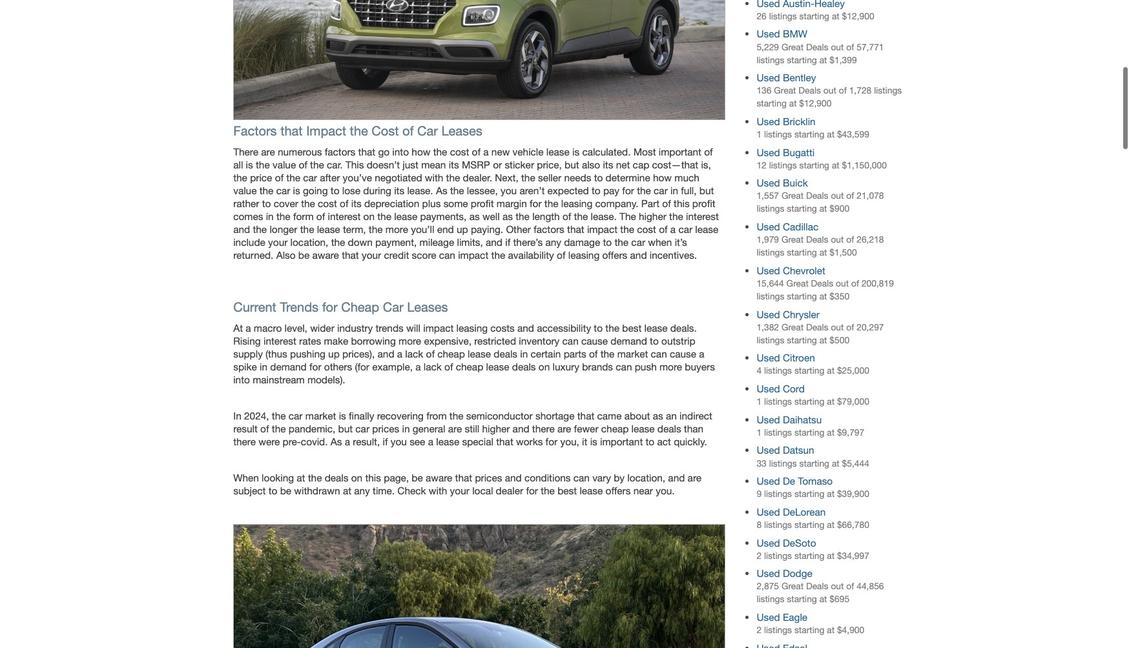Task type: locate. For each thing, give the bounding box(es) containing it.
1 vertical spatial your
[[362, 249, 381, 261]]

leasing up restricted
[[457, 322, 488, 334]]

0 vertical spatial aware
[[312, 249, 339, 261]]

cost up 'msrp'
[[450, 146, 469, 157]]

spike
[[233, 361, 257, 373]]

at inside 5,229 great deals out of 57,771 listings starting at
[[820, 55, 827, 65]]

listings inside 136 great deals out of 1,728 listings starting at
[[874, 85, 902, 96]]

1 horizontal spatial factors
[[534, 223, 565, 235]]

mainstream
[[253, 374, 305, 386]]

used delorean 8 listings starting at $66,780
[[757, 507, 870, 530]]

used up 4
[[757, 352, 780, 364]]

deals inside 1,557 great deals out of 21,078 listings starting at
[[806, 191, 829, 201]]

16 used from the top
[[757, 568, 780, 580]]

dealer.
[[463, 172, 492, 183]]

1 vertical spatial higher
[[482, 423, 510, 435]]

your down "down"
[[362, 249, 381, 261]]

aware right also
[[312, 249, 339, 261]]

listings down used cord link
[[764, 397, 792, 407]]

used for used eagle 2 listings starting at $4,900
[[757, 612, 780, 624]]

used chevrolet link
[[757, 265, 826, 276]]

at left the $34,997 on the bottom of the page
[[827, 551, 835, 561]]

1 vertical spatial important
[[600, 436, 643, 448]]

0 horizontal spatial you
[[391, 436, 407, 448]]

1 vertical spatial car
[[383, 300, 404, 315]]

in down recovering
[[402, 423, 410, 435]]

$500
[[830, 335, 850, 345]]

luxury
[[553, 361, 579, 373]]

out
[[831, 42, 844, 52], [824, 85, 837, 96], [831, 191, 844, 201], [831, 235, 844, 245], [836, 278, 849, 289], [831, 322, 844, 333], [831, 582, 844, 592]]

in down (thus
[[260, 361, 267, 373]]

starting inside 1,979 great deals out of 26,218 listings starting at
[[787, 248, 817, 258]]

listings
[[769, 11, 797, 21], [757, 55, 785, 65], [874, 85, 902, 96], [764, 129, 792, 140], [769, 160, 797, 170], [757, 204, 785, 214], [757, 248, 785, 258], [757, 291, 785, 302], [757, 335, 785, 345], [764, 366, 792, 376], [764, 397, 792, 407], [764, 428, 792, 438], [769, 458, 797, 469], [764, 489, 792, 500], [764, 520, 792, 530], [764, 551, 792, 561], [757, 595, 785, 605], [764, 626, 792, 636]]

listings down 5,229
[[757, 55, 785, 65]]

factors
[[233, 123, 277, 138]]

can inside when looking at the deals on this page, be aware that prices and conditions can vary by location, and are subject to be withdrawn at any time. check with your local dealer for the best lease offers near you.
[[574, 473, 590, 484]]

$66,780
[[837, 520, 870, 530]]

restricted
[[474, 335, 516, 347]]

listings inside 1,557 great deals out of 21,078 listings starting at
[[757, 204, 785, 214]]

impact inside at a macro level, wider industry trends will impact leasing costs and accessibility to the best lease deals. rising interest rates make borrowing more expensive, restricted inventory can cause demand to outstrip supply (thus pushing up prices), and a lack of cheap lease deals in certain parts of the market can cause a spike in demand for others (for example, a lack of cheap lease deals on luxury brands can push more buyers into mainstream models).
[[423, 322, 454, 334]]

starting inside the used de tomaso 9 listings starting at $39,900
[[795, 489, 825, 500]]

of inside 15,644 great deals out of 200,819 listings starting at
[[852, 278, 859, 289]]

10 used from the top
[[757, 383, 780, 395]]

1 vertical spatial as
[[331, 436, 342, 448]]

1 vertical spatial cause
[[670, 348, 697, 360]]

be right also
[[298, 249, 310, 261]]

there down result
[[233, 436, 256, 448]]

starting up tomaso
[[800, 458, 830, 469]]

deals down chrysler
[[806, 322, 829, 333]]

used for used delorean 8 listings starting at $66,780
[[757, 507, 780, 518]]

cost—that
[[652, 159, 699, 170]]

used datsun link
[[757, 445, 815, 456]]

5,229 great deals out of 57,771 listings starting at
[[757, 42, 884, 65]]

the
[[350, 123, 368, 138], [433, 146, 447, 157], [256, 159, 270, 170], [310, 159, 324, 170], [233, 172, 247, 183], [286, 172, 300, 183], [446, 172, 460, 183], [521, 172, 535, 183], [260, 185, 274, 196], [450, 185, 464, 196], [637, 185, 651, 196], [301, 197, 315, 209], [545, 197, 559, 209], [277, 210, 291, 222], [378, 210, 392, 222], [516, 210, 530, 222], [574, 210, 588, 222], [669, 210, 683, 222], [253, 223, 267, 235], [300, 223, 314, 235], [369, 223, 383, 235], [620, 223, 634, 235], [331, 236, 345, 248], [615, 236, 629, 248], [491, 249, 505, 261], [606, 322, 620, 334], [601, 348, 615, 360], [272, 410, 286, 422], [450, 410, 464, 422], [272, 423, 286, 435], [308, 473, 322, 484], [541, 486, 555, 497]]

listings inside used bugatti 12 listings starting at $1,150,000
[[769, 160, 797, 170]]

1 horizontal spatial value
[[273, 159, 296, 170]]

result,
[[353, 436, 380, 448]]

great down buick
[[782, 191, 804, 201]]

up down the make
[[328, 348, 340, 360]]

0 vertical spatial 1
[[757, 129, 762, 140]]

1 vertical spatial $12,900
[[799, 98, 832, 109]]

used up '1,557'
[[757, 177, 780, 189]]

12
[[757, 160, 767, 170]]

0 vertical spatial with
[[425, 172, 443, 183]]

1 horizontal spatial you
[[501, 185, 517, 196]]

used inside used daihatsu 1 listings starting at $9,797
[[757, 414, 780, 426]]

1 horizontal spatial cost
[[450, 146, 469, 157]]

starting inside 136 great deals out of 1,728 listings starting at
[[757, 98, 787, 109]]

or
[[493, 159, 502, 170]]

at inside 1,382 great deals out of 20,297 listings starting at
[[820, 335, 827, 345]]

used inside the used de tomaso 9 listings starting at $39,900
[[757, 476, 780, 487]]

deals inside 1,979 great deals out of 26,218 listings starting at
[[806, 235, 829, 245]]

1 horizontal spatial important
[[659, 146, 702, 157]]

1 vertical spatial up
[[328, 348, 340, 360]]

to inside when looking at the deals on this page, be aware that prices and conditions can vary by location, and are subject to be withdrawn at any time. check with your local dealer for the best lease offers near you.
[[269, 486, 277, 497]]

at up withdrawn
[[297, 473, 305, 484]]

listings inside 5,229 great deals out of 57,771 listings starting at
[[757, 55, 785, 65]]

0 vertical spatial location,
[[291, 236, 328, 248]]

1 1 from the top
[[757, 129, 762, 140]]

its down negotiated at left top
[[394, 185, 405, 196]]

best up push
[[622, 322, 642, 334]]

cadillac
[[783, 221, 819, 233]]

deals down an
[[658, 423, 681, 435]]

1 horizontal spatial best
[[622, 322, 642, 334]]

0 horizontal spatial but
[[338, 423, 353, 435]]

that left works
[[496, 436, 514, 448]]

lease. up plus
[[407, 185, 433, 196]]

out inside 1,382 great deals out of 20,297 listings starting at
[[831, 322, 844, 333]]

deals inside 136 great deals out of 1,728 listings starting at
[[799, 85, 821, 96]]

demand up push
[[611, 335, 647, 347]]

2 horizontal spatial interest
[[686, 210, 719, 222]]

be down looking
[[280, 486, 291, 497]]

demand
[[611, 335, 647, 347], [270, 361, 307, 373]]

interest down the full, in the top of the page
[[686, 210, 719, 222]]

1 horizontal spatial this
[[674, 197, 690, 209]]

of
[[847, 42, 854, 52], [839, 85, 847, 96], [403, 123, 414, 138], [472, 146, 481, 157], [704, 146, 713, 157], [299, 159, 307, 170], [275, 172, 284, 183], [847, 191, 854, 201], [340, 197, 349, 209], [663, 197, 671, 209], [317, 210, 325, 222], [563, 210, 571, 222], [659, 223, 668, 235], [847, 235, 854, 245], [557, 249, 566, 261], [852, 278, 859, 289], [847, 322, 854, 333], [426, 348, 435, 360], [589, 348, 598, 360], [445, 361, 453, 373], [260, 423, 269, 435], [847, 582, 854, 592]]

0 vertical spatial 2
[[757, 551, 762, 561]]

that inside when looking at the deals on this page, be aware that prices and conditions can vary by location, and are subject to be withdrawn at any time. check with your local dealer for the best lease offers near you.
[[455, 473, 472, 484]]

1 used from the top
[[757, 28, 780, 40]]

wider
[[310, 322, 335, 334]]

0 vertical spatial market
[[617, 348, 648, 360]]

are inside there are numerous factors that go into how the cost of a new vehicle lease is calculated. most important of all is the value of the car. this doesn't just mean its msrp or sticker price, but also its net cap cost—that is, the price of the car after you've negotiated with the dealer. next, the seller needs to determine how much value the car is going to lose during its lease. as the lessee, you aren't expected to pay for the car in full, but rather to cover the cost of its depreciation plus some profit margin for the leasing company. part of this profit comes in the form of interest on the lease payments, as well as the length of the lease. the higher the interest and the longer the lease term, the more you'll end up paying. other factors that impact the cost of a car lease include your location, the down payment, mileage limits, and if there's any damage to the car when it's returned. also be aware that your credit score can impact the availability of leasing offers and incentives.
[[261, 146, 275, 157]]

starting inside used bugatti 12 listings starting at $1,150,000
[[800, 160, 830, 170]]

profit
[[471, 197, 494, 209], [693, 197, 716, 209]]

0 vertical spatial factors
[[325, 146, 356, 157]]

location, inside when looking at the deals on this page, be aware that prices and conditions can vary by location, and are subject to be withdrawn at any time. check with your local dealer for the best lease offers near you.
[[628, 473, 666, 484]]

0 vertical spatial car
[[417, 123, 438, 138]]

there
[[532, 423, 555, 435], [233, 436, 256, 448]]

with inside there are numerous factors that go into how the cost of a new vehicle lease is calculated. most important of all is the value of the car. this doesn't just mean its msrp or sticker price, but also its net cap cost—that is, the price of the car after you've negotiated with the dealer. next, the seller needs to determine how much value the car is going to lose during its lease. as the lessee, you aren't expected to pay for the car in full, but rather to cover the cost of its depreciation plus some profit margin for the leasing company. part of this profit comes in the form of interest on the lease payments, as well as the length of the lease. the higher the interest and the longer the lease term, the more you'll end up paying. other factors that impact the cost of a car lease include your location, the down payment, mileage limits, and if there's any damage to the car when it's returned. also be aware that your credit score can impact the availability of leasing offers and incentives.
[[425, 172, 443, 183]]

great
[[782, 42, 804, 52], [774, 85, 796, 96], [782, 191, 804, 201], [782, 235, 804, 245], [787, 278, 809, 289], [782, 322, 804, 333], [782, 582, 804, 592]]

1 vertical spatial value
[[233, 185, 257, 196]]

deals inside 2,875 great deals out of 44,856 listings starting at
[[806, 582, 829, 592]]

1 horizontal spatial demand
[[611, 335, 647, 347]]

dodge
[[783, 568, 813, 580]]

0 vertical spatial cost
[[450, 146, 469, 157]]

the
[[620, 210, 636, 222]]

starting down delorean
[[795, 520, 825, 530]]

used eagle 2 listings starting at $4,900
[[757, 612, 865, 636]]

starting inside 5,229 great deals out of 57,771 listings starting at
[[787, 55, 817, 65]]

1 horizontal spatial as
[[503, 210, 513, 222]]

2 1 from the top
[[757, 397, 762, 407]]

price,
[[537, 159, 562, 170]]

8 used from the top
[[757, 309, 780, 320]]

on inside at a macro level, wider industry trends will impact leasing costs and accessibility to the best lease deals. rising interest rates make borrowing more expensive, restricted inventory can cause demand to outstrip supply (thus pushing up prices), and a lack of cheap lease deals in certain parts of the market can cause a spike in demand for others (for example, a lack of cheap lease deals on luxury brands can push more buyers into mainstream models).
[[539, 361, 550, 373]]

0 horizontal spatial $12,900
[[799, 98, 832, 109]]

used for used cadillac
[[757, 221, 780, 233]]

mean
[[421, 159, 446, 170]]

2 for used eagle
[[757, 626, 762, 636]]

listings down the 'used datsun' link
[[769, 458, 797, 469]]

1 inside used bricklin 1 listings starting at $43,599
[[757, 129, 762, 140]]

leasing down damage
[[568, 249, 600, 261]]

into
[[392, 146, 409, 157], [233, 374, 250, 386]]

starting up daihatsu
[[795, 397, 825, 407]]

recovering
[[377, 410, 424, 422]]

0 horizontal spatial higher
[[482, 423, 510, 435]]

used citroen link
[[757, 352, 815, 364]]

listings inside used daihatsu 1 listings starting at $9,797
[[764, 428, 792, 438]]

but inside in 2024, the car market is finally recovering from the semiconductor shortage that came about as an indirect result of the pandemic, but car prices in general are still higher and there are fewer cheap lease deals than there were pre-covid. as a result, if you see a lease special that works for you, it is important to act quickly.
[[338, 423, 353, 435]]

0 horizontal spatial impact
[[423, 322, 454, 334]]

its right mean
[[449, 159, 459, 170]]

used inside used delorean 8 listings starting at $66,780
[[757, 507, 780, 518]]

0 horizontal spatial interest
[[264, 335, 296, 347]]

supply
[[233, 348, 263, 360]]

deals inside 1,382 great deals out of 20,297 listings starting at
[[806, 322, 829, 333]]

are inside when looking at the deals on this page, be aware that prices and conditions can vary by location, and are subject to be withdrawn at any time. check with your local dealer for the best lease offers near you.
[[688, 473, 702, 484]]

starting inside the used datsun 33 listings starting at $5,444
[[800, 458, 830, 469]]

any inside when looking at the deals on this page, be aware that prices and conditions can vary by location, and are subject to be withdrawn at any time. check with your local dealer for the best lease offers near you.
[[354, 486, 370, 497]]

starting down daihatsu
[[795, 428, 825, 438]]

used bentley link
[[757, 72, 816, 83]]

of inside in 2024, the car market is finally recovering from the semiconductor shortage that came about as an indirect result of the pandemic, but car prices in general are still higher and there are fewer cheap lease deals than there were pre-covid. as a result, if you see a lease special that works for you, it is important to act quickly.
[[260, 423, 269, 435]]

looking
[[262, 473, 294, 484]]

0 vertical spatial you
[[501, 185, 517, 196]]

used inside used citroen 4 listings starting at $25,000
[[757, 352, 780, 364]]

during
[[363, 185, 392, 196]]

2 vertical spatial leasing
[[457, 322, 488, 334]]

great down "used bentley"
[[774, 85, 796, 96]]

starting inside used citroen 4 listings starting at $25,000
[[795, 366, 825, 376]]

starting down citroen
[[795, 366, 825, 376]]

0 vertical spatial your
[[268, 236, 288, 248]]

and inside in 2024, the car market is finally recovering from the semiconductor shortage that came about as an indirect result of the pandemic, but car prices in general are still higher and there are fewer cheap lease deals than there were pre-covid. as a result, if you see a lease special that works for you, it is important to act quickly.
[[513, 423, 530, 435]]

damage
[[564, 236, 600, 248]]

market
[[617, 348, 648, 360], [305, 410, 336, 422]]

deals inside when looking at the deals on this page, be aware that prices and conditions can vary by location, and are subject to be withdrawn at any time. check with your local dealer for the best lease offers near you.
[[325, 473, 349, 484]]

for inside in 2024, the car market is finally recovering from the semiconductor shortage that came about as an indirect result of the pandemic, but car prices in general are still higher and there are fewer cheap lease deals than there were pre-covid. as a result, if you see a lease special that works for you, it is important to act quickly.
[[546, 436, 558, 448]]

at left $350
[[820, 291, 827, 302]]

but down finally
[[338, 423, 353, 435]]

cause down outstrip
[[670, 348, 697, 360]]

quickly.
[[674, 436, 707, 448]]

listings inside used delorean 8 listings starting at $66,780
[[764, 520, 792, 530]]

14 used from the top
[[757, 507, 780, 518]]

semiconductor
[[466, 410, 533, 422]]

1 for used daihatsu
[[757, 428, 762, 438]]

2 vertical spatial but
[[338, 423, 353, 435]]

lease. down company.
[[591, 210, 617, 222]]

of inside 1,979 great deals out of 26,218 listings starting at
[[847, 235, 854, 245]]

offers inside when looking at the deals on this page, be aware that prices and conditions can vary by location, and are subject to be withdrawn at any time. check with your local dealer for the best lease offers near you.
[[606, 486, 631, 497]]

this up the time.
[[365, 473, 381, 484]]

1 vertical spatial you
[[391, 436, 407, 448]]

used inside the used datsun 33 listings starting at $5,444
[[757, 445, 780, 456]]

1 horizontal spatial location,
[[628, 473, 666, 484]]

plus
[[422, 197, 441, 209]]

into inside there are numerous factors that go into how the cost of a new vehicle lease is calculated. most important of all is the value of the car. this doesn't just mean its msrp or sticker price, but also its net cap cost—that is, the price of the car after you've negotiated with the dealer. next, the seller needs to determine how much value the car is going to lose during its lease. as the lessee, you aren't expected to pay for the car in full, but rather to cover the cost of its depreciation plus some profit margin for the leasing company. part of this profit comes in the form of interest on the lease payments, as well as the length of the lease. the higher the interest and the longer the lease term, the more you'll end up paying. other factors that impact the cost of a car lease include your location, the down payment, mileage limits, and if there's any damage to the car when it's returned. also be aware that your credit score can impact the availability of leasing offers and incentives.
[[392, 146, 409, 157]]

on inside there are numerous factors that go into how the cost of a new vehicle lease is calculated. most important of all is the value of the car. this doesn't just mean its msrp or sticker price, but also its net cap cost—that is, the price of the car after you've negotiated with the dealer. next, the seller needs to determine how much value the car is going to lose during its lease. as the lessee, you aren't expected to pay for the car in full, but rather to cover the cost of its depreciation plus some profit margin for the leasing company. part of this profit comes in the form of interest on the lease payments, as well as the length of the lease. the higher the interest and the longer the lease term, the more you'll end up paying. other factors that impact the cost of a car lease include your location, the down payment, mileage limits, and if there's any damage to the car when it's returned. also be aware that your credit score can impact the availability of leasing offers and incentives.
[[363, 210, 375, 222]]

0 vertical spatial if
[[505, 236, 511, 248]]

11 used from the top
[[757, 414, 780, 426]]

1 vertical spatial aware
[[426, 473, 453, 484]]

at inside used eagle 2 listings starting at $4,900
[[827, 626, 835, 636]]

17 used from the top
[[757, 612, 780, 624]]

industry
[[337, 322, 373, 334]]

cord
[[783, 383, 805, 395]]

used bentley
[[757, 72, 816, 83]]

1 vertical spatial on
[[539, 361, 550, 373]]

in
[[233, 410, 241, 422]]

0 horizontal spatial this
[[365, 473, 381, 484]]

at left $79,000
[[827, 397, 835, 407]]

2 profit from the left
[[693, 197, 716, 209]]

out for dodge
[[831, 582, 844, 592]]

1 vertical spatial demand
[[270, 361, 307, 373]]

are right there
[[261, 146, 275, 157]]

12 used from the top
[[757, 445, 780, 456]]

cost down going
[[318, 197, 337, 209]]

0 vertical spatial leasing
[[561, 197, 593, 209]]

your left "local"
[[450, 486, 470, 497]]

as inside in 2024, the car market is finally recovering from the semiconductor shortage that came about as an indirect result of the pandemic, but car prices in general are still higher and there are fewer cheap lease deals than there were pre-covid. as a result, if you see a lease special that works for you, it is important to act quickly.
[[331, 436, 342, 448]]

for down conditions
[[526, 486, 538, 497]]

daihatsu
[[783, 414, 822, 426]]

6 used from the top
[[757, 221, 780, 233]]

out up $695
[[831, 582, 844, 592]]

listings down used citroen "link" in the right bottom of the page
[[764, 366, 792, 376]]

used for used bricklin 1 listings starting at $43,599
[[757, 116, 780, 127]]

26,218
[[857, 235, 884, 245]]

2 2 from the top
[[757, 626, 762, 636]]

factors up the car.
[[325, 146, 356, 157]]

0 horizontal spatial any
[[354, 486, 370, 497]]

listings inside 1,979 great deals out of 26,218 listings starting at
[[757, 248, 785, 258]]

2022 kia forte review thumbnail image
[[233, 524, 726, 649]]

$12,900 up 57,771
[[842, 11, 875, 21]]

starting up bmw
[[800, 11, 830, 21]]

used for used chevrolet
[[757, 265, 780, 276]]

0 horizontal spatial profit
[[471, 197, 494, 209]]

listings down de
[[764, 489, 792, 500]]

great inside 1,382 great deals out of 20,297 listings starting at
[[782, 322, 804, 333]]

vary
[[593, 473, 611, 484]]

1 horizontal spatial if
[[505, 236, 511, 248]]

offers down by
[[606, 486, 631, 497]]

0 vertical spatial prices
[[372, 423, 399, 435]]

0 vertical spatial as
[[436, 185, 448, 196]]

listings down used daihatsu link on the bottom right of page
[[764, 428, 792, 438]]

listings inside 1,382 great deals out of 20,297 listings starting at
[[757, 335, 785, 345]]

2024,
[[244, 410, 269, 422]]

1 horizontal spatial profit
[[693, 197, 716, 209]]

is
[[572, 146, 580, 157], [246, 159, 253, 170], [293, 185, 300, 196], [339, 410, 346, 422], [590, 436, 598, 448]]

best inside at a macro level, wider industry trends will impact leasing costs and accessibility to the best lease deals. rising interest rates make borrowing more expensive, restricted inventory can cause demand to outstrip supply (thus pushing up prices), and a lack of cheap lease deals in certain parts of the market can cause a spike in demand for others (for example, a lack of cheap lease deals on luxury brands can push more buyers into mainstream models).
[[622, 322, 642, 334]]

cap
[[633, 159, 650, 170]]

13 used from the top
[[757, 476, 780, 487]]

1 vertical spatial prices
[[475, 473, 502, 484]]

used for used daihatsu 1 listings starting at $9,797
[[757, 414, 780, 426]]

higher inside in 2024, the car market is finally recovering from the semiconductor shortage that came about as an indirect result of the pandemic, but car prices in general are still higher and there are fewer cheap lease deals than there were pre-covid. as a result, if you see a lease special that works for you, it is important to act quickly.
[[482, 423, 510, 435]]

1 vertical spatial if
[[383, 436, 388, 448]]

used bmw
[[757, 28, 808, 40]]

up
[[457, 223, 468, 235], [328, 348, 340, 360]]

great for buick
[[782, 191, 804, 201]]

starting up citroen
[[787, 335, 817, 345]]

parts
[[564, 348, 587, 360]]

used inside used eagle 2 listings starting at $4,900
[[757, 612, 780, 624]]

returned.
[[233, 249, 274, 261]]

1 horizontal spatial higher
[[639, 210, 667, 222]]

are down quickly.
[[688, 473, 702, 484]]

1 inside "used cord 1 listings starting at $79,000"
[[757, 397, 762, 407]]

on down certain
[[539, 361, 550, 373]]

1 2 from the top
[[757, 551, 762, 561]]

if down other
[[505, 236, 511, 248]]

great inside 136 great deals out of 1,728 listings starting at
[[774, 85, 796, 96]]

9 used from the top
[[757, 352, 780, 364]]

is,
[[701, 159, 711, 170]]

great inside 15,644 great deals out of 200,819 listings starting at
[[787, 278, 809, 289]]

that up "local"
[[455, 473, 472, 484]]

2 vertical spatial 1
[[757, 428, 762, 438]]

is up needs
[[572, 146, 580, 157]]

1 vertical spatial location,
[[628, 473, 666, 484]]

out inside 5,229 great deals out of 57,771 listings starting at
[[831, 42, 844, 52]]

used inside used desoto 2 listings starting at $34,997
[[757, 537, 780, 549]]

0 vertical spatial more
[[386, 223, 408, 235]]

and
[[233, 223, 250, 235], [486, 236, 503, 248], [630, 249, 647, 261], [518, 322, 534, 334], [378, 348, 394, 360], [513, 423, 530, 435], [505, 473, 522, 484], [668, 473, 685, 484]]

1 horizontal spatial any
[[546, 236, 561, 248]]

2 horizontal spatial cost
[[637, 223, 656, 235]]

used for used de tomaso 9 listings starting at $39,900
[[757, 476, 780, 487]]

used down 4
[[757, 383, 780, 395]]

2 vertical spatial cheap
[[601, 423, 629, 435]]

0 horizontal spatial up
[[328, 348, 340, 360]]

3 used from the top
[[757, 116, 780, 127]]

1 vertical spatial cost
[[318, 197, 337, 209]]

impact
[[587, 223, 618, 235], [458, 249, 489, 261], [423, 322, 454, 334]]

car
[[417, 123, 438, 138], [383, 300, 404, 315]]

1 horizontal spatial on
[[363, 210, 375, 222]]

calculated.
[[582, 146, 631, 157]]

0 horizontal spatial as
[[331, 436, 342, 448]]

how
[[412, 146, 431, 157], [653, 172, 672, 183]]

to left outstrip
[[650, 335, 659, 347]]

15 used from the top
[[757, 537, 780, 549]]

on down result,
[[351, 473, 363, 484]]

subject
[[233, 486, 266, 497]]

at left $9,797
[[827, 428, 835, 438]]

1 vertical spatial but
[[700, 185, 714, 196]]

1 vertical spatial leases
[[407, 300, 448, 315]]

0 vertical spatial how
[[412, 146, 431, 157]]

2 horizontal spatial but
[[700, 185, 714, 196]]

listings down 1,382
[[757, 335, 785, 345]]

about
[[625, 410, 650, 422]]

starting down eagle
[[795, 626, 825, 636]]

desoto
[[783, 537, 816, 549]]

0 horizontal spatial market
[[305, 410, 336, 422]]

at left "$5,444"
[[832, 458, 840, 469]]

0 vertical spatial be
[[298, 249, 310, 261]]

1 horizontal spatial up
[[457, 223, 468, 235]]

1 horizontal spatial cause
[[670, 348, 697, 360]]

conditions
[[525, 473, 571, 484]]

see
[[410, 436, 425, 448]]

1 vertical spatial any
[[354, 486, 370, 497]]

covid.
[[301, 436, 328, 448]]

in left the full, in the top of the page
[[671, 185, 678, 196]]

0 horizontal spatial important
[[600, 436, 643, 448]]

starting
[[800, 11, 830, 21], [787, 55, 817, 65], [757, 98, 787, 109], [795, 129, 825, 140], [800, 160, 830, 170], [787, 204, 817, 214], [787, 248, 817, 258], [787, 291, 817, 302], [787, 335, 817, 345], [795, 366, 825, 376], [795, 397, 825, 407], [795, 428, 825, 438], [800, 458, 830, 469], [795, 489, 825, 500], [795, 520, 825, 530], [795, 551, 825, 561], [787, 595, 817, 605], [795, 626, 825, 636]]

used inside used bugatti 12 listings starting at $1,150,000
[[757, 146, 780, 158]]

great for cadillac
[[782, 235, 804, 245]]

used for used citroen 4 listings starting at $25,000
[[757, 352, 780, 364]]

starting up chrysler
[[787, 291, 817, 302]]

1 vertical spatial this
[[365, 473, 381, 484]]

used for used dodge
[[757, 568, 780, 580]]

great inside 1,557 great deals out of 21,078 listings starting at
[[782, 191, 804, 201]]

it
[[582, 436, 588, 448]]

used for used bugatti 12 listings starting at $1,150,000
[[757, 146, 780, 158]]

current
[[233, 300, 276, 315]]

seller
[[538, 172, 562, 183]]

out for bmw
[[831, 42, 844, 52]]

0 horizontal spatial demand
[[270, 361, 307, 373]]

listings down 'used bugatti' link
[[769, 160, 797, 170]]

starting down 'bricklin'
[[795, 129, 825, 140]]

great inside 2,875 great deals out of 44,856 listings starting at
[[782, 582, 804, 592]]

starting up eagle
[[787, 595, 817, 605]]

2 vertical spatial be
[[280, 486, 291, 497]]

at inside "used cord 1 listings starting at $79,000"
[[827, 397, 835, 407]]

used for used desoto 2 listings starting at $34,997
[[757, 537, 780, 549]]

$12,900 up used bricklin 1 listings starting at $43,599
[[799, 98, 832, 109]]

2 horizontal spatial on
[[539, 361, 550, 373]]

leases up 'msrp'
[[442, 123, 483, 138]]

listings inside used citroen 4 listings starting at $25,000
[[764, 366, 792, 376]]

and left incentives.
[[630, 249, 647, 261]]

prices),
[[343, 348, 375, 360]]

0 vertical spatial cause
[[582, 335, 608, 347]]

starting inside 1,557 great deals out of 21,078 listings starting at
[[787, 204, 817, 214]]

great for chrysler
[[782, 322, 804, 333]]

be up check
[[412, 473, 423, 484]]

out inside 15,644 great deals out of 200,819 listings starting at
[[836, 278, 849, 289]]

include
[[233, 236, 265, 248]]

this inside when looking at the deals on this page, be aware that prices and conditions can vary by location, and are subject to be withdrawn at any time. check with your local dealer for the best lease offers near you.
[[365, 473, 381, 484]]

1,557 great deals out of 21,078 listings starting at
[[757, 191, 884, 214]]

great down used chrysler link
[[782, 322, 804, 333]]

deals up $350
[[811, 278, 834, 289]]

2 for used desoto
[[757, 551, 762, 561]]

in down the inventory
[[520, 348, 528, 360]]

leases
[[442, 123, 483, 138], [407, 300, 448, 315]]

used down 8
[[757, 537, 780, 549]]

any
[[546, 236, 561, 248], [354, 486, 370, 497]]

1 horizontal spatial be
[[298, 249, 310, 261]]

$695
[[830, 595, 850, 605]]

at inside 15,644 great deals out of 200,819 listings starting at
[[820, 291, 827, 302]]

0 vertical spatial higher
[[639, 210, 667, 222]]

cover
[[274, 197, 298, 209]]

5 used from the top
[[757, 177, 780, 189]]

3 1 from the top
[[757, 428, 762, 438]]

as inside there are numerous factors that go into how the cost of a new vehicle lease is calculated. most important of all is the value of the car. this doesn't just mean its msrp or sticker price, but also its net cap cost—that is, the price of the car after you've negotiated with the dealer. next, the seller needs to determine how much value the car is going to lose during its lease. as the lessee, you aren't expected to pay for the car in full, but rather to cover the cost of its depreciation plus some profit margin for the leasing company. part of this profit comes in the form of interest on the lease payments, as well as the length of the lease. the higher the interest and the longer the lease term, the more you'll end up paying. other factors that impact the cost of a car lease include your location, the down payment, mileage limits, and if there's any damage to the car when it's returned. also be aware that your credit score can impact the availability of leasing offers and incentives.
[[436, 185, 448, 196]]

0 vertical spatial this
[[674, 197, 690, 209]]

car up cover
[[276, 185, 290, 196]]

1 vertical spatial lease.
[[591, 210, 617, 222]]

prices inside in 2024, the car market is finally recovering from the semiconductor shortage that came about as an indirect result of the pandemic, but car prices in general are still higher and there are fewer cheap lease deals than there were pre-covid. as a result, if you see a lease special that works for you, it is important to act quickly.
[[372, 423, 399, 435]]

1 horizontal spatial interest
[[328, 210, 361, 222]]

starting inside 2,875 great deals out of 44,856 listings starting at
[[787, 595, 817, 605]]

0 vertical spatial any
[[546, 236, 561, 248]]

7 used from the top
[[757, 265, 780, 276]]

great for dodge
[[782, 582, 804, 592]]

market up pandemic,
[[305, 410, 336, 422]]

1,979 great deals out of 26,218 listings starting at
[[757, 235, 884, 258]]

at left $66,780
[[827, 520, 835, 530]]

also
[[582, 159, 600, 170]]

a right example,
[[416, 361, 421, 373]]

2 used from the top
[[757, 72, 780, 83]]

at down tomaso
[[827, 489, 835, 500]]

used up 8
[[757, 507, 780, 518]]

great down bmw
[[782, 42, 804, 52]]

0 horizontal spatial if
[[383, 436, 388, 448]]

at left $900
[[820, 204, 827, 214]]

leasing inside at a macro level, wider industry trends will impact leasing costs and accessibility to the best lease deals. rising interest rates make borrowing more expensive, restricted inventory can cause demand to outstrip supply (thus pushing up prices), and a lack of cheap lease deals in certain parts of the market can cause a spike in demand for others (for example, a lack of cheap lease deals on luxury brands can push more buyers into mainstream models).
[[457, 322, 488, 334]]

for
[[622, 185, 634, 196], [530, 197, 542, 209], [322, 300, 338, 315], [310, 361, 321, 373], [546, 436, 558, 448], [526, 486, 538, 497]]

0 horizontal spatial lease.
[[407, 185, 433, 196]]

4 used from the top
[[757, 146, 780, 158]]

1 profit from the left
[[471, 197, 494, 209]]

great for chevrolet
[[787, 278, 809, 289]]

general
[[413, 423, 446, 435]]

can left push
[[616, 361, 632, 373]]

2 horizontal spatial impact
[[587, 223, 618, 235]]

deals for used chevrolet
[[811, 278, 834, 289]]

deals for used buick
[[806, 191, 829, 201]]



Task type: describe. For each thing, give the bounding box(es) containing it.
that up damage
[[567, 223, 585, 235]]

listings up used bmw link
[[769, 11, 797, 21]]

longer
[[270, 223, 298, 235]]

used bugatti link
[[757, 146, 815, 158]]

4
[[757, 366, 762, 376]]

you inside in 2024, the car market is finally recovering from the semiconductor shortage that came about as an indirect result of the pandemic, but car prices in general are still higher and there are fewer cheap lease deals than there were pre-covid. as a result, if you see a lease special that works for you, it is important to act quickly.
[[391, 436, 407, 448]]

to left pay
[[592, 185, 601, 196]]

location, inside there are numerous factors that go into how the cost of a new vehicle lease is calculated. most important of all is the value of the car. this doesn't just mean its msrp or sticker price, but also its net cap cost—that is, the price of the car after you've negotiated with the dealer. next, the seller needs to determine how much value the car is going to lose during its lease. as the lessee, you aren't expected to pay for the car in full, but rather to cover the cost of its depreciation plus some profit margin for the leasing company. part of this profit comes in the form of interest on the lease payments, as well as the length of the lease. the higher the interest and the longer the lease term, the more you'll end up paying. other factors that impact the cost of a car lease include your location, the down payment, mileage limits, and if there's any damage to the car when it's returned. also be aware that your credit score can impact the availability of leasing offers and incentives.
[[291, 236, 328, 248]]

for down aren't
[[530, 197, 542, 209]]

can up parts
[[563, 335, 579, 347]]

that left go
[[358, 146, 375, 157]]

withdrawn
[[294, 486, 340, 497]]

car up pandemic,
[[289, 410, 303, 422]]

0 horizontal spatial as
[[469, 210, 480, 222]]

2,875
[[757, 582, 779, 592]]

to right damage
[[603, 236, 612, 248]]

0 vertical spatial $12,900
[[842, 11, 875, 21]]

out for chevrolet
[[836, 278, 849, 289]]

used dodge link
[[757, 568, 813, 580]]

1 vertical spatial leasing
[[568, 249, 600, 261]]

after
[[320, 172, 340, 183]]

certain
[[531, 348, 561, 360]]

at inside used bricklin 1 listings starting at $43,599
[[827, 129, 835, 140]]

at inside used daihatsu 1 listings starting at $9,797
[[827, 428, 835, 438]]

finally
[[349, 410, 374, 422]]

citroen
[[783, 352, 815, 364]]

used delorean link
[[757, 507, 826, 518]]

57,771
[[857, 42, 884, 52]]

impact
[[306, 123, 346, 138]]

0 horizontal spatial how
[[412, 146, 431, 157]]

starting inside used eagle 2 listings starting at $4,900
[[795, 626, 825, 636]]

used daihatsu 1 listings starting at $9,797
[[757, 414, 865, 438]]

can inside there are numerous factors that go into how the cost of a new vehicle lease is calculated. most important of all is the value of the car. this doesn't just mean its msrp or sticker price, but also its net cap cost—that is, the price of the car after you've negotiated with the dealer. next, the seller needs to determine how much value the car is going to lose during its lease. as the lessee, you aren't expected to pay for the car in full, but rather to cover the cost of its depreciation plus some profit margin for the leasing company. part of this profit comes in the form of interest on the lease payments, as well as the length of the lease. the higher the interest and the longer the lease term, the more you'll end up paying. other factors that impact the cost of a car lease include your location, the down payment, mileage limits, and if there's any damage to the car when it's returned. also be aware that your credit score can impact the availability of leasing offers and incentives.
[[439, 249, 455, 261]]

starting inside used daihatsu 1 listings starting at $9,797
[[795, 428, 825, 438]]

in 2024, the car market is finally recovering from the semiconductor shortage that came about as an indirect result of the pandemic, but car prices in general are still higher and there are fewer cheap lease deals than there were pre-covid. as a result, if you see a lease special that works for you, it is important to act quickly.
[[233, 410, 713, 448]]

starting inside 1,382 great deals out of 20,297 listings starting at
[[787, 335, 817, 345]]

an
[[666, 410, 677, 422]]

at inside 2,875 great deals out of 44,856 listings starting at
[[820, 595, 827, 605]]

used chevrolet
[[757, 265, 826, 276]]

and up dealer on the bottom of the page
[[505, 473, 522, 484]]

is left finally
[[339, 410, 346, 422]]

at up 5,229 great deals out of 57,771 listings starting at
[[832, 11, 840, 21]]

out for cadillac
[[831, 235, 844, 245]]

chrysler
[[783, 309, 820, 320]]

more inside there are numerous factors that go into how the cost of a new vehicle lease is calculated. most important of all is the value of the car. this doesn't just mean its msrp or sticker price, but also its net cap cost—that is, the price of the car after you've negotiated with the dealer. next, the seller needs to determine how much value the car is going to lose during its lease. as the lessee, you aren't expected to pay for the car in full, but rather to cover the cost of its depreciation plus some profit margin for the leasing company. part of this profit comes in the form of interest on the lease payments, as well as the length of the lease. the higher the interest and the longer the lease term, the more you'll end up paying. other factors that impact the cost of a car lease include your location, the down payment, mileage limits, and if there's any damage to the car when it's returned. also be aware that your credit score can impact the availability of leasing offers and incentives.
[[386, 223, 408, 235]]

well
[[483, 210, 500, 222]]

used chrysler
[[757, 309, 820, 320]]

car down finally
[[356, 423, 370, 435]]

$34,997
[[837, 551, 870, 561]]

and up you.
[[668, 473, 685, 484]]

at inside 1,979 great deals out of 26,218 listings starting at
[[820, 248, 827, 258]]

by
[[614, 473, 625, 484]]

bugatti
[[783, 146, 815, 158]]

you've
[[343, 172, 372, 183]]

at inside used delorean 8 listings starting at $66,780
[[827, 520, 835, 530]]

listings inside "used cord 1 listings starting at $79,000"
[[764, 397, 792, 407]]

costs
[[491, 322, 515, 334]]

2 vertical spatial cost
[[637, 223, 656, 235]]

to left cover
[[262, 197, 271, 209]]

starting inside used bricklin 1 listings starting at $43,599
[[795, 129, 825, 140]]

26
[[757, 11, 767, 21]]

0 vertical spatial but
[[565, 159, 579, 170]]

at
[[233, 322, 243, 334]]

used bricklin 1 listings starting at $43,599
[[757, 116, 870, 140]]

136 great deals out of 1,728 listings starting at
[[757, 85, 902, 109]]

1 vertical spatial how
[[653, 172, 672, 183]]

1,728
[[849, 85, 872, 96]]

at a macro level, wider industry trends will impact leasing costs and accessibility to the best lease deals. rising interest rates make borrowing more expensive, restricted inventory can cause demand to outstrip supply (thus pushing up prices), and a lack of cheap lease deals in certain parts of the market can cause a spike in demand for others (for example, a lack of cheap lease deals on luxury brands can push more buyers into mainstream models).
[[233, 322, 715, 386]]

and up the inventory
[[518, 322, 534, 334]]

0 vertical spatial lack
[[405, 348, 423, 360]]

for up wider
[[322, 300, 338, 315]]

up inside there are numerous factors that go into how the cost of a new vehicle lease is calculated. most important of all is the value of the car. this doesn't just mean its msrp or sticker price, but also its net cap cost—that is, the price of the car after you've negotiated with the dealer. next, the seller needs to determine how much value the car is going to lose during its lease. as the lessee, you aren't expected to pay for the car in full, but rather to cover the cost of its depreciation plus some profit margin for the leasing company. part of this profit comes in the form of interest on the lease payments, as well as the length of the lease. the higher the interest and the longer the lease term, the more you'll end up paying. other factors that impact the cost of a car lease include your location, the down payment, mileage limits, and if there's any damage to the car when it's returned. also be aware that your credit score can impact the availability of leasing offers and incentives.
[[457, 223, 468, 235]]

all
[[233, 159, 243, 170]]

margin
[[497, 197, 527, 209]]

used for used bentley
[[757, 72, 780, 83]]

for inside when looking at the deals on this page, be aware that prices and conditions can vary by location, and are subject to be withdrawn at any time. check with your local dealer for the best lease offers near you.
[[526, 486, 538, 497]]

for down 'determine'
[[622, 185, 634, 196]]

de
[[783, 476, 795, 487]]

is up cover
[[293, 185, 300, 196]]

shortage
[[536, 410, 575, 422]]

car up it's on the top of the page
[[679, 223, 693, 235]]

net
[[616, 159, 630, 170]]

0 horizontal spatial factors
[[325, 146, 356, 157]]

2024 hyundai venue image
[[233, 0, 726, 120]]

$1,150,000
[[842, 160, 887, 170]]

score
[[412, 249, 436, 261]]

0 horizontal spatial value
[[233, 185, 257, 196]]

of inside 2,875 great deals out of 44,856 listings starting at
[[847, 582, 854, 592]]

market inside in 2024, the car market is finally recovering from the semiconductor shortage that came about as an indirect result of the pandemic, but car prices in general are still higher and there are fewer cheap lease deals than there were pre-covid. as a result, if you see a lease special that works for you, it is important to act quickly.
[[305, 410, 336, 422]]

deals for used cadillac
[[806, 235, 829, 245]]

car left when
[[632, 236, 646, 248]]

of inside 5,229 great deals out of 57,771 listings starting at
[[847, 42, 854, 52]]

car up part on the right of page
[[654, 185, 668, 196]]

sticker
[[505, 159, 534, 170]]

end
[[437, 223, 454, 235]]

are left still
[[448, 423, 462, 435]]

new
[[492, 146, 510, 157]]

listings inside used eagle 2 listings starting at $4,900
[[764, 626, 792, 636]]

and down comes
[[233, 223, 250, 235]]

a left the "new"
[[483, 146, 489, 157]]

result
[[233, 423, 258, 435]]

part
[[642, 197, 660, 209]]

aware inside there are numerous factors that go into how the cost of a new vehicle lease is calculated. most important of all is the value of the car. this doesn't just mean its msrp or sticker price, but also its net cap cost—that is, the price of the car after you've negotiated with the dealer. next, the seller needs to determine how much value the car is going to lose during its lease. as the lessee, you aren't expected to pay for the car in full, but rather to cover the cost of its depreciation plus some profit margin for the leasing company. part of this profit comes in the form of interest on the lease payments, as well as the length of the lease. the higher the interest and the longer the lease term, the more you'll end up paying. other factors that impact the cost of a car lease include your location, the down payment, mileage limits, and if there's any damage to the car when it's returned. also be aware that your credit score can impact the availability of leasing offers and incentives.
[[312, 249, 339, 261]]

listings inside 2,875 great deals out of 44,856 listings starting at
[[757, 595, 785, 605]]

used for used buick
[[757, 177, 780, 189]]

20,297
[[857, 322, 884, 333]]

a up it's on the top of the page
[[671, 223, 676, 235]]

at inside used bugatti 12 listings starting at $1,150,000
[[832, 160, 840, 170]]

deals for used bentley
[[799, 85, 821, 96]]

are up 'you,'
[[558, 423, 571, 435]]

at inside 1,557 great deals out of 21,078 listings starting at
[[820, 204, 827, 214]]

out for buick
[[831, 191, 844, 201]]

special
[[462, 436, 494, 448]]

also
[[276, 249, 296, 261]]

136
[[757, 85, 772, 96]]

from
[[427, 410, 447, 422]]

came
[[597, 410, 622, 422]]

push
[[635, 361, 657, 373]]

out for bentley
[[824, 85, 837, 96]]

deals for used bmw
[[806, 42, 829, 52]]

used cadillac link
[[757, 221, 819, 233]]

1 for used bricklin
[[757, 129, 762, 140]]

payment,
[[375, 236, 417, 248]]

at right withdrawn
[[343, 486, 352, 497]]

1 horizontal spatial lease.
[[591, 210, 617, 222]]

its down lose
[[351, 197, 362, 209]]

used for used chrysler
[[757, 309, 780, 320]]

important inside in 2024, the car market is finally recovering from the semiconductor shortage that came about as an indirect result of the pandemic, but car prices in general are still higher and there are fewer cheap lease deals than there were pre-covid. as a result, if you see a lease special that works for you, it is important to act quickly.
[[600, 436, 643, 448]]

is right all
[[246, 159, 253, 170]]

prices inside when looking at the deals on this page, be aware that prices and conditions can vary by location, and are subject to be withdrawn at any time. check with your local dealer for the best lease offers near you.
[[475, 473, 502, 484]]

you inside there are numerous factors that go into how the cost of a new vehicle lease is calculated. most important of all is the value of the car. this doesn't just mean its msrp or sticker price, but also its net cap cost—that is, the price of the car after you've negotiated with the dealer. next, the seller needs to determine how much value the car is going to lose during its lease. as the lessee, you aren't expected to pay for the car in full, but rather to cover the cost of its depreciation plus some profit margin for the leasing company. part of this profit comes in the form of interest on the lease payments, as well as the length of the lease. the higher the interest and the longer the lease term, the more you'll end up paying. other factors that impact the cost of a car lease include your location, the down payment, mileage limits, and if there's any damage to the car when it's returned. also be aware that your credit score can impact the availability of leasing offers and incentives.
[[501, 185, 517, 196]]

1 horizontal spatial there
[[532, 423, 555, 435]]

some
[[444, 197, 468, 209]]

at inside the used datsun 33 listings starting at $5,444
[[832, 458, 840, 469]]

that up the numerous
[[281, 123, 303, 138]]

lease inside when looking at the deals on this page, be aware that prices and conditions can vary by location, and are subject to be withdrawn at any time. check with your local dealer for the best lease offers near you.
[[580, 486, 603, 497]]

car up going
[[303, 172, 317, 183]]

1 vertical spatial cheap
[[456, 361, 483, 373]]

1 vertical spatial there
[[233, 436, 256, 448]]

0 vertical spatial leases
[[442, 123, 483, 138]]

a left result,
[[345, 436, 350, 448]]

and up example,
[[378, 348, 394, 360]]

up inside at a macro level, wider industry trends will impact leasing costs and accessibility to the best lease deals. rising interest rates make borrowing more expensive, restricted inventory can cause demand to outstrip supply (thus pushing up prices), and a lack of cheap lease deals in certain parts of the market can cause a spike in demand for others (for example, a lack of cheap lease deals on luxury brands can push more buyers into mainstream models).
[[328, 348, 340, 360]]

for inside at a macro level, wider industry trends will impact leasing costs and accessibility to the best lease deals. rising interest rates make borrowing more expensive, restricted inventory can cause demand to outstrip supply (thus pushing up prices), and a lack of cheap lease deals in certain parts of the market can cause a spike in demand for others (for example, a lack of cheap lease deals on luxury brands can push more buyers into mainstream models).
[[310, 361, 321, 373]]

msrp
[[462, 159, 490, 170]]

is right it on the right of page
[[590, 436, 598, 448]]

listings inside used desoto 2 listings starting at $34,997
[[764, 551, 792, 561]]

than
[[684, 423, 704, 435]]

your inside when looking at the deals on this page, be aware that prices and conditions can vary by location, and are subject to be withdrawn at any time. check with your local dealer for the best lease offers near you.
[[450, 486, 470, 497]]

2 vertical spatial more
[[660, 361, 682, 373]]

interest inside at a macro level, wider industry trends will impact leasing costs and accessibility to the best lease deals. rising interest rates make borrowing more expensive, restricted inventory can cause demand to outstrip supply (thus pushing up prices), and a lack of cheap lease deals in certain parts of the market can cause a spike in demand for others (for example, a lack of cheap lease deals on luxury brands can push more buyers into mainstream models).
[[264, 335, 296, 347]]

1 vertical spatial more
[[399, 335, 421, 347]]

buyers
[[685, 361, 715, 373]]

starting inside 15,644 great deals out of 200,819 listings starting at
[[787, 291, 817, 302]]

at inside used citroen 4 listings starting at $25,000
[[827, 366, 835, 376]]

0 vertical spatial cheap
[[438, 348, 465, 360]]

down
[[348, 236, 373, 248]]

to right accessibility
[[594, 322, 603, 334]]

0 vertical spatial lease.
[[407, 185, 433, 196]]

listings inside the used de tomaso 9 listings starting at $39,900
[[764, 489, 792, 500]]

in up "longer"
[[266, 210, 274, 222]]

car.
[[327, 159, 343, 170]]

going
[[303, 185, 328, 196]]

starting inside used desoto 2 listings starting at $34,997
[[795, 551, 825, 561]]

used for used datsun 33 listings starting at $5,444
[[757, 445, 780, 456]]

1 vertical spatial lack
[[424, 361, 442, 373]]

that down "down"
[[342, 249, 359, 261]]

higher inside there are numerous factors that go into how the cost of a new vehicle lease is calculated. most important of all is the value of the car. this doesn't just mean its msrp or sticker price, but also its net cap cost—that is, the price of the car after you've negotiated with the dealer. next, the seller needs to determine how much value the car is going to lose during its lease. as the lessee, you aren't expected to pay for the car in full, but rather to cover the cost of its depreciation plus some profit margin for the leasing company. part of this profit comes in the form of interest on the lease payments, as well as the length of the lease. the higher the interest and the longer the lease term, the more you'll end up paying. other factors that impact the cost of a car lease include your location, the down payment, mileage limits, and if there's any damage to the car when it's returned. also be aware that your credit score can impact the availability of leasing offers and incentives.
[[639, 210, 667, 222]]

there
[[233, 146, 258, 157]]

offers inside there are numerous factors that go into how the cost of a new vehicle lease is calculated. most important of all is the value of the car. this doesn't just mean its msrp or sticker price, but also its net cap cost—that is, the price of the car after you've negotiated with the dealer. next, the seller needs to determine how much value the car is going to lose during its lease. as the lessee, you aren't expected to pay for the car in full, but rather to cover the cost of its depreciation plus some profit margin for the leasing company. part of this profit comes in the form of interest on the lease payments, as well as the length of the lease. the higher the interest and the longer the lease term, the more you'll end up paying. other factors that impact the cost of a car lease include your location, the down payment, mileage limits, and if there's any damage to the car when it's returned. also be aware that your credit score can impact the availability of leasing offers and incentives.
[[603, 249, 628, 261]]

a up buyers
[[699, 348, 705, 360]]

as inside in 2024, the car market is finally recovering from the semiconductor shortage that came about as an indirect result of the pandemic, but car prices in general are still higher and there are fewer cheap lease deals than there were pre-covid. as a result, if you see a lease special that works for you, it is important to act quickly.
[[653, 410, 663, 422]]

if inside in 2024, the car market is finally recovering from the semiconductor shortage that came about as an indirect result of the pandemic, but car prices in general are still higher and there are fewer cheap lease deals than there were pre-covid. as a result, if you see a lease special that works for you, it is important to act quickly.
[[383, 436, 388, 448]]

to down also
[[594, 172, 603, 183]]

mileage
[[420, 236, 454, 248]]

$5,444
[[842, 458, 870, 469]]

0 vertical spatial value
[[273, 159, 296, 170]]

price
[[250, 172, 272, 183]]

when looking at the deals on this page, be aware that prices and conditions can vary by location, and are subject to be withdrawn at any time. check with your local dealer for the best lease offers near you.
[[233, 473, 702, 497]]

you'll
[[411, 223, 434, 235]]

buick
[[783, 177, 808, 189]]

rates
[[299, 335, 321, 347]]

at inside 136 great deals out of 1,728 listings starting at
[[789, 98, 797, 109]]

indirect
[[680, 410, 713, 422]]

still
[[465, 423, 480, 435]]

local
[[472, 486, 493, 497]]

used for used bmw
[[757, 28, 780, 40]]

aware inside when looking at the deals on this page, be aware that prices and conditions can vary by location, and are subject to be withdrawn at any time. check with your local dealer for the best lease offers near you.
[[426, 473, 453, 484]]

deals for used dodge
[[806, 582, 829, 592]]

models).
[[307, 374, 345, 386]]

great for bentley
[[774, 85, 796, 96]]

be inside there are numerous factors that go into how the cost of a new vehicle lease is calculated. most important of all is the value of the car. this doesn't just mean its msrp or sticker price, but also its net cap cost—that is, the price of the car after you've negotiated with the dealer. next, the seller needs to determine how much value the car is going to lose during its lease. as the lessee, you aren't expected to pay for the car in full, but rather to cover the cost of its depreciation plus some profit margin for the leasing company. part of this profit comes in the form of interest on the lease payments, as well as the length of the lease. the higher the interest and the longer the lease term, the more you'll end up paying. other factors that impact the cost of a car lease include your location, the down payment, mileage limits, and if there's any damage to the car when it's returned. also be aware that your credit score can impact the availability of leasing offers and incentives.
[[298, 249, 310, 261]]

on inside when looking at the deals on this page, be aware that prices and conditions can vary by location, and are subject to be withdrawn at any time. check with your local dealer for the best lease offers near you.
[[351, 473, 363, 484]]

pandemic,
[[289, 423, 336, 435]]

1 vertical spatial factors
[[534, 223, 565, 235]]

most
[[634, 146, 656, 157]]

market inside at a macro level, wider industry trends will impact leasing costs and accessibility to the best lease deals. rising interest rates make borrowing more expensive, restricted inventory can cause demand to outstrip supply (thus pushing up prices), and a lack of cheap lease deals in certain parts of the market can cause a spike in demand for others (for example, a lack of cheap lease deals on luxury brands can push more buyers into mainstream models).
[[617, 348, 648, 360]]

fewer
[[574, 423, 599, 435]]

lose
[[342, 185, 361, 196]]

1 horizontal spatial impact
[[458, 249, 489, 261]]

important inside there are numerous factors that go into how the cost of a new vehicle lease is calculated. most important of all is the value of the car. this doesn't just mean its msrp or sticker price, but also its net cap cost—that is, the price of the car after you've negotiated with the dealer. next, the seller needs to determine how much value the car is going to lose during its lease. as the lessee, you aren't expected to pay for the car in full, but rather to cover the cost of its depreciation plus some profit margin for the leasing company. part of this profit comes in the form of interest on the lease payments, as well as the length of the lease. the higher the interest and the longer the lease term, the more you'll end up paying. other factors that impact the cost of a car lease include your location, the down payment, mileage limits, and if there's any damage to the car when it's returned. also be aware that your credit score can impact the availability of leasing offers and incentives.
[[659, 146, 702, 157]]

a right at
[[246, 322, 251, 334]]

listings inside the used datsun 33 listings starting at $5,444
[[769, 458, 797, 469]]

go
[[378, 146, 390, 157]]

out for chrysler
[[831, 322, 844, 333]]

with inside when looking at the deals on this page, be aware that prices and conditions can vary by location, and are subject to be withdrawn at any time. check with your local dealer for the best lease offers near you.
[[429, 486, 447, 497]]

15,644 great deals out of 200,819 listings starting at
[[757, 278, 894, 302]]

0 horizontal spatial car
[[383, 300, 404, 315]]

deals inside in 2024, the car market is finally recovering from the semiconductor shortage that came about as an indirect result of the pandemic, but car prices in general are still higher and there are fewer cheap lease deals than there were pre-covid. as a result, if you see a lease special that works for you, it is important to act quickly.
[[658, 423, 681, 435]]

doesn't
[[367, 159, 400, 170]]

and down paying.
[[486, 236, 503, 248]]

used buick
[[757, 177, 808, 189]]

of inside 1,557 great deals out of 21,078 listings starting at
[[847, 191, 854, 201]]

deals for used chrysler
[[806, 322, 829, 333]]

any inside there are numerous factors that go into how the cost of a new vehicle lease is calculated. most important of all is the value of the car. this doesn't just mean its msrp or sticker price, but also its net cap cost—that is, the price of the car after you've negotiated with the dealer. next, the seller needs to determine how much value the car is going to lose during its lease. as the lessee, you aren't expected to pay for the car in full, but rather to cover the cost of its depreciation plus some profit margin for the leasing company. part of this profit comes in the form of interest on the lease payments, as well as the length of the lease. the higher the interest and the longer the lease term, the more you'll end up paying. other factors that impact the cost of a car lease include your location, the down payment, mileage limits, and if there's any damage to the car when it's returned. also be aware that your credit score can impact the availability of leasing offers and incentives.
[[546, 236, 561, 248]]

0 horizontal spatial cause
[[582, 335, 608, 347]]

can up push
[[651, 348, 667, 360]]

near
[[634, 486, 653, 497]]

a down general
[[428, 436, 434, 448]]

1 for used cord
[[757, 397, 762, 407]]

a up example,
[[397, 348, 403, 360]]

that up fewer on the bottom
[[577, 410, 595, 422]]

15,644
[[757, 278, 784, 289]]

1 vertical spatial be
[[412, 473, 423, 484]]

into inside at a macro level, wider industry trends will impact leasing costs and accessibility to the best lease deals. rising interest rates make borrowing more expensive, restricted inventory can cause demand to outstrip supply (thus pushing up prices), and a lack of cheap lease deals in certain parts of the market can cause a spike in demand for others (for example, a lack of cheap lease deals on luxury brands can push more buyers into mainstream models).
[[233, 374, 250, 386]]

1 horizontal spatial your
[[362, 249, 381, 261]]

its down calculated.
[[603, 159, 613, 170]]

used for used cord 1 listings starting at $79,000
[[757, 383, 780, 395]]

deals down restricted
[[494, 348, 518, 360]]

used desoto link
[[757, 537, 816, 549]]

used cadillac
[[757, 221, 819, 233]]

cost
[[372, 123, 399, 138]]

best inside when looking at the deals on this page, be aware that prices and conditions can vary by location, and are subject to be withdrawn at any time. check with your local dealer for the best lease offers near you.
[[558, 486, 577, 497]]

33
[[757, 458, 767, 469]]

deals down certain
[[512, 361, 536, 373]]

$350
[[830, 291, 850, 302]]

make
[[324, 335, 348, 347]]

to inside in 2024, the car market is finally recovering from the semiconductor shortage that came about as an indirect result of the pandemic, but car prices in general are still higher and there are fewer cheap lease deals than there were pre-covid. as a result, if you see a lease special that works for you, it is important to act quickly.
[[646, 436, 655, 448]]

to down after
[[331, 185, 340, 196]]

deals.
[[671, 322, 697, 334]]

factors that impact the cost of car leases
[[233, 123, 483, 138]]

starting inside "used cord 1 listings starting at $79,000"
[[795, 397, 825, 407]]

listings inside 15,644 great deals out of 200,819 listings starting at
[[757, 291, 785, 302]]

of inside 1,382 great deals out of 20,297 listings starting at
[[847, 322, 854, 333]]

great for bmw
[[782, 42, 804, 52]]

0 horizontal spatial be
[[280, 486, 291, 497]]



Task type: vqa. For each thing, say whether or not it's contained in the screenshot.
Body style dropdown button
no



